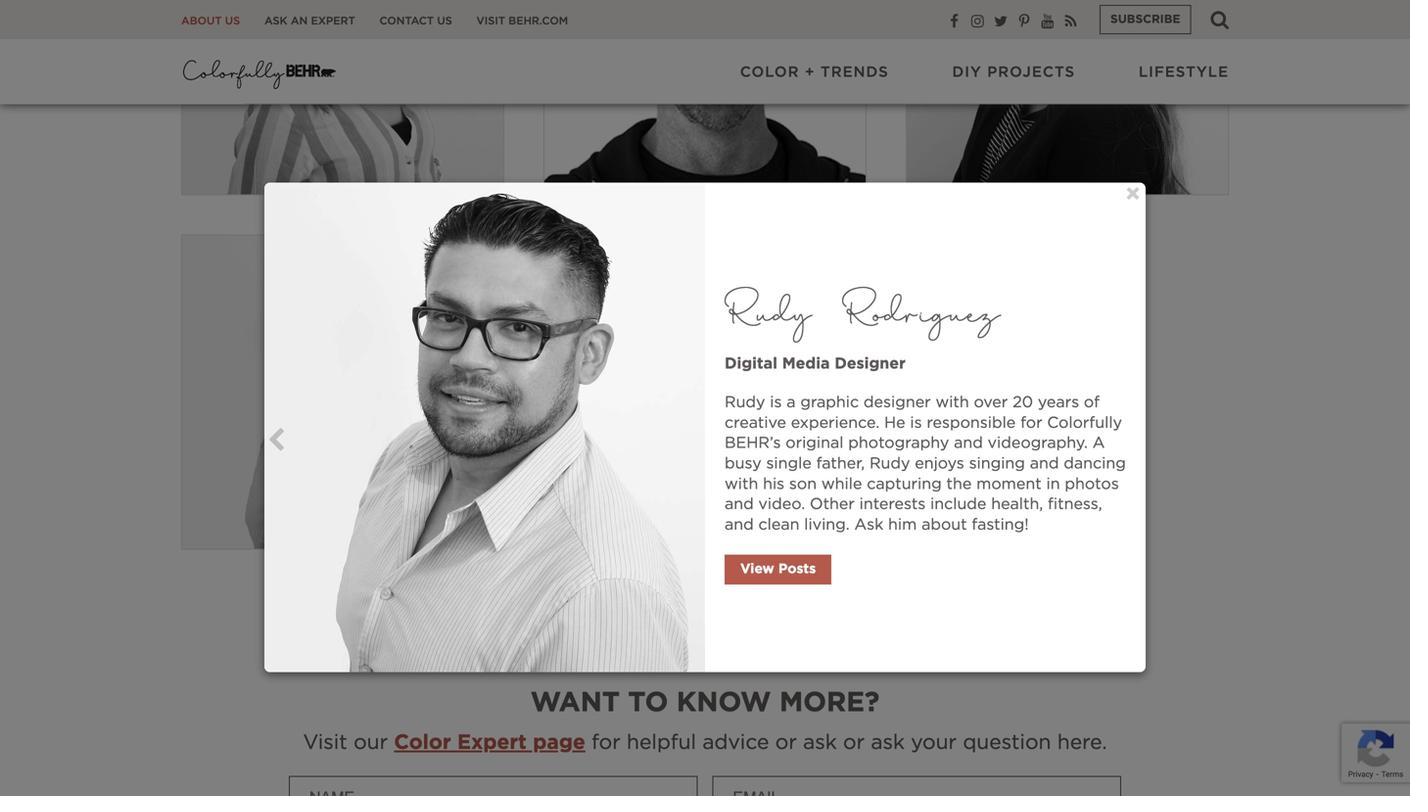 Task type: locate. For each thing, give the bounding box(es) containing it.
0 vertical spatial visit
[[477, 16, 505, 26]]

2 ask from the left
[[871, 733, 905, 753]]

1 vertical spatial rudy
[[725, 395, 766, 411]]

posts
[[779, 563, 816, 577]]

and down busy
[[725, 497, 754, 512]]

view posts
[[741, 563, 816, 577]]

ask an expert
[[264, 16, 355, 26]]

1 us from the left
[[225, 16, 240, 26]]

1 vertical spatial for
[[592, 733, 621, 753]]

father,
[[817, 456, 865, 472]]

0 horizontal spatial expert
[[311, 16, 355, 26]]

expert up name text field
[[457, 733, 527, 753]]

2 us from the left
[[437, 16, 452, 26]]

diy projects
[[953, 65, 1076, 80]]

about us link
[[181, 14, 240, 28]]

rudy up "digital"
[[725, 281, 812, 343]]

video.
[[759, 497, 805, 512]]

0 vertical spatial color
[[740, 65, 800, 80]]

with
[[936, 395, 970, 411], [725, 476, 758, 492]]

graphic
[[801, 395, 859, 411]]

us for contact us
[[437, 16, 452, 26]]

for
[[1021, 415, 1043, 431], [592, 733, 621, 753]]

singing
[[969, 456, 1026, 472]]

us right the contact
[[437, 16, 452, 26]]

1 horizontal spatial us
[[437, 16, 452, 26]]

ask left an
[[264, 16, 288, 26]]

1 or from the left
[[776, 733, 797, 753]]

1 vertical spatial is
[[910, 415, 922, 431]]

contact
[[380, 16, 434, 26]]

responsible
[[927, 415, 1016, 431]]

photos
[[1065, 476, 1119, 492]]

and left clean at bottom
[[725, 517, 754, 533]]

years
[[1038, 395, 1080, 411]]

expert right an
[[311, 16, 355, 26]]

0 vertical spatial is
[[770, 395, 782, 411]]

color right "our"
[[394, 733, 451, 753]]

projects
[[988, 65, 1076, 80]]

or
[[776, 733, 797, 753], [843, 733, 865, 753]]

NAME text field
[[289, 776, 698, 796]]

capturing
[[867, 476, 942, 492]]

designer
[[835, 356, 906, 372]]

us right about
[[225, 16, 240, 26]]

rudy for rudy is a graphic designer with over 20 years of creative experience. he is responsible for colorfully behr's original photography and videography. a busy single father, rudy enjoys singing and dancing with his son while capturing the moment in photos and video. other interests include health, fitness, and clean living. ask him about fasting!
[[725, 395, 766, 411]]

0 horizontal spatial ask
[[803, 733, 837, 753]]

our
[[354, 733, 388, 753]]

with up responsible
[[936, 395, 970, 411]]

0 vertical spatial expert
[[311, 16, 355, 26]]

is
[[770, 395, 782, 411], [910, 415, 922, 431]]

fitness,
[[1048, 497, 1103, 512]]

or down more?
[[843, 733, 865, 753]]

behr.com
[[509, 16, 568, 26]]

color expert page link
[[394, 733, 586, 753]]

0 vertical spatial with
[[936, 395, 970, 411]]

other
[[810, 497, 855, 512]]

the
[[947, 476, 972, 492]]

1 horizontal spatial ask
[[871, 733, 905, 753]]

son
[[789, 476, 817, 492]]

about
[[181, 16, 222, 26]]

2 vertical spatial rudy
[[870, 456, 910, 472]]

0 horizontal spatial or
[[776, 733, 797, 753]]

trends
[[821, 65, 889, 80]]

color
[[740, 65, 800, 80], [394, 733, 451, 753]]

media
[[782, 356, 830, 372]]

1 horizontal spatial ask
[[855, 517, 884, 533]]

us
[[225, 16, 240, 26], [437, 16, 452, 26]]

0 vertical spatial rudy
[[725, 281, 812, 343]]

1 horizontal spatial is
[[910, 415, 922, 431]]

know
[[677, 690, 771, 717]]

ask down interests at the right
[[855, 517, 884, 533]]

search image
[[1211, 10, 1229, 29]]

for right page
[[592, 733, 621, 753]]

experience.
[[791, 415, 880, 431]]

0 vertical spatial for
[[1021, 415, 1043, 431]]

want to know more?
[[531, 690, 880, 717]]

0 horizontal spatial is
[[770, 395, 782, 411]]

1 vertical spatial visit
[[303, 733, 348, 753]]

with down busy
[[725, 476, 758, 492]]

ask down more?
[[803, 733, 837, 753]]

ask
[[264, 16, 288, 26], [855, 517, 884, 533]]

1 vertical spatial with
[[725, 476, 758, 492]]

ask
[[803, 733, 837, 753], [871, 733, 905, 753]]

featured image image
[[182, 0, 503, 194], [545, 0, 866, 194], [907, 0, 1228, 194], [264, 183, 705, 672], [182, 235, 503, 549]]

ask left your
[[871, 733, 905, 753]]

helpful
[[627, 733, 697, 753]]

visit behr.com
[[477, 16, 568, 26]]

health,
[[992, 497, 1043, 512]]

rudy up creative
[[725, 395, 766, 411]]

videography.
[[988, 436, 1088, 451]]

0 horizontal spatial us
[[225, 16, 240, 26]]

us inside "contact us" link
[[437, 16, 452, 26]]

visit our color expert page for helpful advice or ask or ask your question here.
[[303, 733, 1107, 753]]

rudy down the photography
[[870, 456, 910, 472]]

more?
[[780, 690, 880, 717]]

0 horizontal spatial ask
[[264, 16, 288, 26]]

1 horizontal spatial for
[[1021, 415, 1043, 431]]

0 horizontal spatial visit
[[303, 733, 348, 753]]

0 horizontal spatial color
[[394, 733, 451, 753]]

1 vertical spatial ask
[[855, 517, 884, 533]]

single
[[766, 456, 812, 472]]

ask inside rudy is a graphic designer with over 20 years of creative experience. he is responsible for colorfully behr's original photography and videography. a busy single father, rudy enjoys singing and dancing with his son while capturing the moment in photos and video. other interests include health, fitness, and clean living. ask him about fasting!
[[855, 517, 884, 533]]

and
[[954, 436, 983, 451], [1030, 456, 1059, 472], [725, 497, 754, 512], [725, 517, 754, 533]]

he
[[885, 415, 906, 431]]

1 vertical spatial expert
[[457, 733, 527, 753]]

moment
[[977, 476, 1042, 492]]

or right advice on the bottom
[[776, 733, 797, 753]]

color left +
[[740, 65, 800, 80]]

behr's
[[725, 436, 781, 451]]

is left a
[[770, 395, 782, 411]]

visit left behr.com
[[477, 16, 505, 26]]

rudy
[[725, 281, 812, 343], [725, 395, 766, 411], [870, 456, 910, 472]]

want
[[531, 690, 620, 717]]

1 horizontal spatial color
[[740, 65, 800, 80]]

1 horizontal spatial visit
[[477, 16, 505, 26]]

us inside about us 'link'
[[225, 16, 240, 26]]

1 horizontal spatial with
[[936, 395, 970, 411]]

20
[[1013, 395, 1034, 411]]

visit left "our"
[[303, 733, 348, 753]]

diy projects link
[[953, 63, 1076, 82]]

for up videography.
[[1021, 415, 1043, 431]]

about us
[[181, 16, 240, 26]]

colorfully
[[1048, 415, 1123, 431]]

×
[[1126, 183, 1141, 207]]

expert
[[311, 16, 355, 26], [457, 733, 527, 753]]

of
[[1084, 395, 1100, 411]]

is right he
[[910, 415, 922, 431]]

visit
[[477, 16, 505, 26], [303, 733, 348, 753]]

here.
[[1058, 733, 1107, 753]]

1 horizontal spatial or
[[843, 733, 865, 753]]

us for about us
[[225, 16, 240, 26]]

0 vertical spatial ask
[[264, 16, 288, 26]]



Task type: describe. For each thing, give the bounding box(es) containing it.
diy
[[953, 65, 982, 80]]

view posts link
[[725, 555, 832, 585]]

fasting!
[[972, 517, 1029, 533]]

page
[[533, 733, 586, 753]]

and down videography.
[[1030, 456, 1059, 472]]

chevron left image
[[267, 428, 285, 453]]

living.
[[805, 517, 850, 533]]

a
[[787, 395, 796, 411]]

an
[[291, 16, 308, 26]]

rudy rodriguez
[[725, 281, 1001, 343]]

his
[[763, 476, 785, 492]]

interests
[[860, 497, 926, 512]]

rodriguez
[[843, 281, 1001, 343]]

2 or from the left
[[843, 733, 865, 753]]

lifestyle
[[1139, 65, 1229, 80]]

0 horizontal spatial for
[[592, 733, 621, 753]]

a
[[1093, 436, 1105, 451]]

lifestyle link
[[1139, 63, 1229, 82]]

visit for visit our color expert page for helpful advice or ask or ask your question here.
[[303, 733, 348, 753]]

busy
[[725, 456, 762, 472]]

while
[[822, 476, 862, 492]]

designer
[[864, 395, 931, 411]]

advice
[[703, 733, 769, 753]]

1 ask from the left
[[803, 733, 837, 753]]

0 horizontal spatial with
[[725, 476, 758, 492]]

view
[[741, 563, 775, 577]]

EMAIL email field
[[713, 776, 1122, 796]]

ask inside ask an expert link
[[264, 16, 288, 26]]

clean
[[759, 517, 800, 533]]

in
[[1047, 476, 1060, 492]]

photography
[[849, 436, 950, 451]]

visit behr.com link
[[477, 14, 568, 28]]

to
[[628, 690, 669, 717]]

rudy is a graphic designer with over 20 years of creative experience. he is responsible for colorfully behr's original photography and videography. a busy single father, rudy enjoys singing and dancing with his son while capturing the moment in photos and video. other interests include health, fitness, and clean living. ask him about fasting!
[[725, 395, 1126, 533]]

original
[[786, 436, 844, 451]]

+
[[805, 65, 816, 80]]

× button
[[1126, 183, 1141, 207]]

color + trends link
[[740, 63, 889, 82]]

digital
[[725, 356, 778, 372]]

visit for visit behr.com
[[477, 16, 505, 26]]

color + trends
[[740, 65, 889, 80]]

your
[[911, 733, 957, 753]]

digital media designer
[[725, 356, 906, 372]]

and down responsible
[[954, 436, 983, 451]]

contact us
[[380, 16, 452, 26]]

over
[[974, 395, 1008, 411]]

about
[[922, 517, 967, 533]]

colorfully behr image
[[181, 54, 338, 93]]

1 vertical spatial color
[[394, 733, 451, 753]]

1 horizontal spatial expert
[[457, 733, 527, 753]]

him
[[888, 517, 917, 533]]

enjoys
[[915, 456, 965, 472]]

question
[[963, 733, 1052, 753]]

include
[[931, 497, 987, 512]]

dancing
[[1064, 456, 1126, 472]]

ask an expert link
[[264, 14, 355, 28]]

creative
[[725, 415, 787, 431]]

for inside rudy is a graphic designer with over 20 years of creative experience. he is responsible for colorfully behr's original photography and videography. a busy single father, rudy enjoys singing and dancing with his son while capturing the moment in photos and video. other interests include health, fitness, and clean living. ask him about fasting!
[[1021, 415, 1043, 431]]

contact us link
[[380, 14, 452, 28]]

rudy for rudy rodriguez
[[725, 281, 812, 343]]



Task type: vqa. For each thing, say whether or not it's contained in the screenshot.
Us
yes



